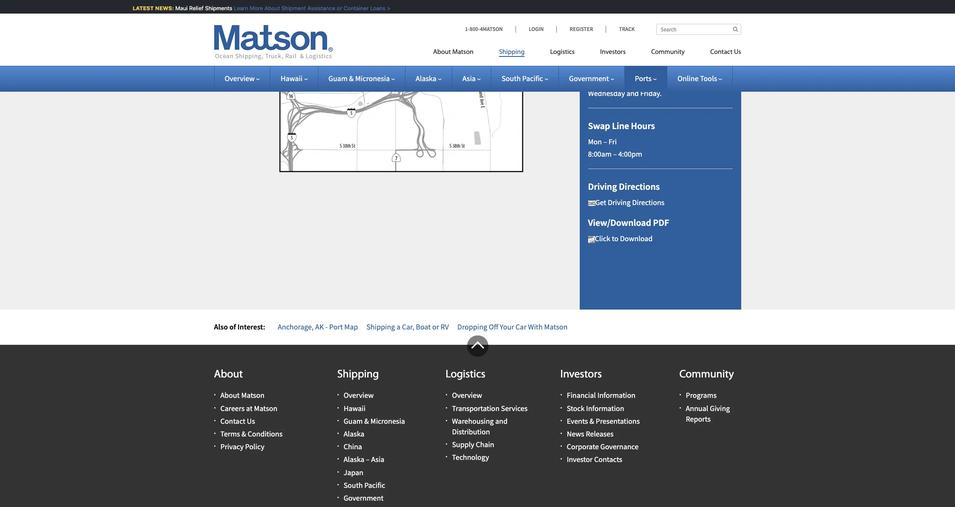 Task type: locate. For each thing, give the bounding box(es) containing it.
0 vertical spatial or
[[333, 5, 338, 11]]

friday.
[[641, 88, 662, 98]]

shipments
[[201, 5, 228, 11]]

about inside about matson link
[[434, 49, 451, 56]]

direcions image
[[589, 201, 596, 206]]

dropping off your car with matson
[[458, 323, 568, 332]]

0 vertical spatial shipping
[[499, 49, 525, 56]]

online
[[678, 74, 699, 83]]

alaska link for asia link
[[416, 74, 442, 83]]

interest:
[[238, 323, 265, 332]]

government link up wednesday
[[570, 74, 615, 83]]

directions up get driving directions
[[619, 181, 660, 193]]

click to download link
[[589, 234, 653, 244]]

dropping
[[458, 323, 488, 332]]

overview inside overview transportation services warehousing and distribution supply chain technology
[[452, 391, 482, 401]]

cutoffs
[[641, 76, 663, 86]]

1 horizontal spatial overview
[[344, 391, 374, 401]]

government link down japan link
[[344, 494, 384, 504]]

corporate governance link
[[567, 443, 639, 452]]

financial information stock information events & presentations news releases corporate governance investor contacts
[[567, 391, 640, 465]]

contact us
[[711, 49, 742, 56]]

1 vertical spatial alaska link
[[344, 430, 365, 439]]

presentations
[[596, 417, 640, 427]]

0 vertical spatial hawaii link
[[281, 74, 308, 83]]

get driving directions link
[[589, 198, 665, 207]]

pacific down the "alaska – asia" link on the left bottom of the page
[[365, 481, 385, 491]]

1 horizontal spatial government
[[570, 74, 610, 83]]

1 vertical spatial guam & micronesia link
[[344, 417, 405, 427]]

policy
[[245, 443, 265, 452]]

investors up financial in the bottom of the page
[[561, 370, 602, 381]]

0 vertical spatial guam
[[329, 74, 348, 83]]

1 8:00am from the top
[[589, 64, 612, 74]]

1 vertical spatial us
[[247, 417, 255, 427]]

1 horizontal spatial overview link
[[344, 391, 374, 401]]

contact
[[711, 49, 733, 56], [221, 417, 246, 427]]

micronesia
[[356, 74, 390, 83], [371, 417, 405, 427]]

shipping inside top menu navigation
[[499, 49, 525, 56]]

1 vertical spatial about matson link
[[221, 391, 265, 401]]

warehousing and distribution link
[[452, 417, 508, 437]]

0 vertical spatial investors
[[601, 49, 626, 56]]

0 horizontal spatial overview
[[225, 74, 255, 83]]

car,
[[402, 323, 415, 332]]

asia link
[[463, 74, 481, 83]]

1 horizontal spatial pacific
[[523, 74, 544, 83]]

0 vertical spatial contact
[[711, 49, 733, 56]]

loans
[[366, 5, 381, 11]]

backtop image
[[467, 336, 489, 357]]

logistics down the backtop image at the bottom of page
[[446, 370, 486, 381]]

online tools
[[678, 74, 718, 83]]

0 vertical spatial about matson link
[[434, 45, 487, 62]]

driving directions
[[589, 181, 660, 193]]

1 vertical spatial micronesia
[[371, 417, 405, 427]]

chain
[[476, 440, 495, 450]]

0 horizontal spatial pacific
[[365, 481, 385, 491]]

0 horizontal spatial hours
[[632, 120, 656, 132]]

1-800-4matson link
[[465, 26, 516, 33]]

south down shipping link
[[502, 74, 521, 83]]

overview link
[[225, 74, 260, 83], [344, 391, 374, 401], [452, 391, 482, 401]]

0 horizontal spatial us
[[247, 417, 255, 427]]

hawaii link for asia link's guam & micronesia link
[[281, 74, 308, 83]]

overview hawaii guam & micronesia alaska china alaska – asia japan south pacific government
[[344, 391, 405, 504]]

1 vertical spatial government link
[[344, 494, 384, 504]]

0 horizontal spatial and
[[496, 417, 508, 427]]

pacific inside overview hawaii guam & micronesia alaska china alaska – asia japan south pacific government
[[365, 481, 385, 491]]

hours up search search box
[[678, 10, 702, 22]]

2 vertical spatial alaska
[[344, 455, 365, 465]]

1 horizontal spatial and
[[627, 88, 639, 98]]

matson down 1-
[[453, 49, 474, 56]]

terms & conditions link
[[221, 430, 283, 439]]

track
[[620, 26, 635, 33]]

1 horizontal spatial asia
[[463, 74, 476, 83]]

1 horizontal spatial alaska link
[[416, 74, 442, 83]]

hawaii link down blue matson logo with ocean, shipping, truck, rail and logistics written beneath it.
[[281, 74, 308, 83]]

government up wednesday
[[570, 74, 610, 83]]

government
[[570, 74, 610, 83], [344, 494, 384, 504]]

1 vertical spatial contact
[[221, 417, 246, 427]]

about matson link up careers at matson "link"
[[221, 391, 265, 401]]

contact down careers
[[221, 417, 246, 427]]

also
[[214, 323, 228, 332]]

0 horizontal spatial hawaii link
[[281, 74, 308, 83]]

0 horizontal spatial hawaii
[[281, 74, 303, 83]]

online tools link
[[678, 74, 723, 83]]

hawaii up china link
[[344, 404, 366, 414]]

logistics down register link
[[551, 49, 575, 56]]

1 horizontal spatial hawaii link
[[344, 404, 366, 414]]

supply chain link
[[452, 440, 495, 450]]

1 horizontal spatial logistics
[[551, 49, 575, 56]]

shipping a car, boat or rv link
[[367, 323, 449, 332]]

1 vertical spatial guam
[[344, 417, 363, 427]]

0 horizontal spatial south
[[344, 481, 363, 491]]

contact up tools
[[711, 49, 733, 56]]

container
[[339, 5, 364, 11]]

& inside overview hawaii guam & micronesia alaska china alaska – asia japan south pacific government
[[365, 417, 369, 427]]

programs link
[[686, 391, 717, 401]]

overview transportation services warehousing and distribution supply chain technology
[[452, 391, 528, 463]]

8:00am up *alaska
[[589, 64, 612, 74]]

contact us link up tools
[[698, 45, 742, 62]]

open monday-friday
[[589, 31, 655, 41]]

hawaii link up china link
[[344, 404, 366, 414]]

information
[[598, 391, 636, 401], [587, 404, 625, 414]]

1 vertical spatial hawaii
[[344, 404, 366, 414]]

1 horizontal spatial contact us link
[[698, 45, 742, 62]]

guam & micronesia link for china link
[[344, 417, 405, 427]]

japan link
[[344, 468, 364, 478]]

alaska down about matson
[[416, 74, 437, 83]]

1 horizontal spatial us
[[735, 49, 742, 56]]

south pacific link
[[502, 74, 549, 83], [344, 481, 385, 491]]

hawaii inside overview hawaii guam & micronesia alaska china alaska – asia japan south pacific government
[[344, 404, 366, 414]]

japan
[[344, 468, 364, 478]]

information up "stock information" link
[[598, 391, 636, 401]]

terms
[[221, 430, 240, 439]]

government down japan link
[[344, 494, 384, 504]]

alaska up china
[[344, 430, 365, 439]]

about for about matson careers at matson contact us terms & conditions privacy policy
[[221, 391, 240, 401]]

contact us link down careers
[[221, 417, 255, 427]]

register
[[570, 26, 594, 33]]

0 vertical spatial south pacific link
[[502, 74, 549, 83]]

section containing auto drop-off/pick-up hours
[[569, 0, 752, 310]]

about for about
[[214, 370, 243, 381]]

0 vertical spatial government
[[570, 74, 610, 83]]

hours right 'line'
[[632, 120, 656, 132]]

1 horizontal spatial hours
[[678, 10, 702, 22]]

alaska up the japan
[[344, 455, 365, 465]]

guam & micronesia link
[[329, 74, 395, 83], [344, 417, 405, 427]]

0 vertical spatial asia
[[463, 74, 476, 83]]

off/pick-
[[632, 10, 665, 22]]

alaska link up china
[[344, 430, 365, 439]]

overview link for shipping
[[344, 391, 374, 401]]

1 vertical spatial or
[[433, 323, 439, 332]]

alaska link
[[416, 74, 442, 83], [344, 430, 365, 439]]

0 vertical spatial guam & micronesia link
[[329, 74, 395, 83]]

news:
[[151, 5, 170, 11]]

driving
[[589, 181, 618, 193], [608, 198, 631, 207]]

alaska – asia link
[[344, 455, 385, 465]]

-
[[326, 323, 328, 332]]

overview for overview hawaii guam & micronesia alaska china alaska – asia japan south pacific government
[[344, 391, 374, 401]]

2 horizontal spatial overview link
[[452, 391, 482, 401]]

1 vertical spatial information
[[587, 404, 625, 414]]

about inside about matson careers at matson contact us terms & conditions privacy policy
[[221, 391, 240, 401]]

0 horizontal spatial government
[[344, 494, 384, 504]]

0 horizontal spatial alaska link
[[344, 430, 365, 439]]

noon
[[670, 76, 686, 86]]

driving up get
[[589, 181, 618, 193]]

1 vertical spatial directions
[[633, 198, 665, 207]]

2 8:00am from the top
[[589, 149, 612, 159]]

1 vertical spatial contact us link
[[221, 417, 255, 427]]

1 vertical spatial investors
[[561, 370, 602, 381]]

investors down monday-
[[601, 49, 626, 56]]

to
[[612, 234, 619, 244]]

0 vertical spatial 8:00am
[[589, 64, 612, 74]]

0 vertical spatial community
[[652, 49, 685, 56]]

1 vertical spatial logistics
[[446, 370, 486, 381]]

your
[[500, 323, 515, 332]]

privacy
[[221, 443, 244, 452]]

1 vertical spatial shipping
[[367, 323, 395, 332]]

directions up "pdf"
[[633, 198, 665, 207]]

south pacific link down japan link
[[344, 481, 385, 491]]

0 vertical spatial contact us link
[[698, 45, 742, 62]]

guam & micronesia
[[329, 74, 390, 83]]

0 vertical spatial alaska link
[[416, 74, 442, 83]]

– inside overview hawaii guam & micronesia alaska china alaska – asia japan south pacific government
[[366, 455, 370, 465]]

0 vertical spatial logistics
[[551, 49, 575, 56]]

0 horizontal spatial contact
[[221, 417, 246, 427]]

1 vertical spatial pacific
[[365, 481, 385, 491]]

off
[[489, 323, 499, 332]]

section
[[569, 0, 752, 310]]

footer containing about
[[0, 336, 956, 508]]

0 vertical spatial alaska
[[416, 74, 437, 83]]

2 horizontal spatial overview
[[452, 391, 482, 401]]

1 vertical spatial 8:00am
[[589, 149, 612, 159]]

0 horizontal spatial government link
[[344, 494, 384, 504]]

1 vertical spatial community
[[680, 370, 735, 381]]

1 vertical spatial south pacific link
[[344, 481, 385, 491]]

& inside financial information stock information events & presentations news releases corporate governance investor contacts
[[590, 417, 595, 427]]

footer
[[0, 336, 956, 508]]

& inside about matson careers at matson contact us terms & conditions privacy policy
[[242, 430, 246, 439]]

stock
[[567, 404, 585, 414]]

1 horizontal spatial contact
[[711, 49, 733, 56]]

0 vertical spatial south
[[502, 74, 521, 83]]

or left rv
[[433, 323, 439, 332]]

–
[[614, 64, 617, 74], [664, 76, 668, 86], [604, 137, 608, 147], [614, 149, 617, 159], [366, 455, 370, 465]]

and down off
[[627, 88, 639, 98]]

0 vertical spatial government link
[[570, 74, 615, 83]]

1 horizontal spatial hawaii
[[344, 404, 366, 414]]

0 vertical spatial us
[[735, 49, 742, 56]]

south down japan link
[[344, 481, 363, 491]]

anchorage, ak - port map link
[[278, 323, 358, 332]]

us down search icon
[[735, 49, 742, 56]]

contact us link
[[698, 45, 742, 62], [221, 417, 255, 427]]

tacoma image
[[589, 236, 595, 243]]

1 vertical spatial and
[[496, 417, 508, 427]]

guam
[[329, 74, 348, 83], [344, 417, 363, 427]]

and down the transportation services link
[[496, 417, 508, 427]]

about matson link down 1-
[[434, 45, 487, 62]]

community up programs link
[[680, 370, 735, 381]]

south pacific link down shipping link
[[502, 74, 549, 83]]

hawaii down blue matson logo with ocean, shipping, truck, rail and logistics written beneath it.
[[281, 74, 303, 83]]

information up events & presentations link
[[587, 404, 625, 414]]

1 vertical spatial government
[[344, 494, 384, 504]]

1 horizontal spatial government link
[[570, 74, 615, 83]]

overview inside overview hawaii guam & micronesia alaska china alaska – asia japan south pacific government
[[344, 391, 374, 401]]

1 horizontal spatial about matson link
[[434, 45, 487, 62]]

with
[[528, 323, 543, 332]]

community down "friday"
[[652, 49, 685, 56]]

1 vertical spatial south
[[344, 481, 363, 491]]

community
[[652, 49, 685, 56], [680, 370, 735, 381]]

4:00pm
[[619, 149, 643, 159]]

guam & micronesia link for asia link
[[329, 74, 395, 83]]

None search field
[[657, 24, 742, 35]]

or left container
[[333, 5, 338, 11]]

8:00am down mon
[[589, 149, 612, 159]]

us up "terms & conditions" link
[[247, 417, 255, 427]]

government inside overview hawaii guam & micronesia alaska china alaska – asia japan south pacific government
[[344, 494, 384, 504]]

matson right at at the left of page
[[254, 404, 278, 414]]

contacts
[[595, 455, 623, 465]]

0 horizontal spatial about matson link
[[221, 391, 265, 401]]

login link
[[516, 26, 557, 33]]

1 vertical spatial hawaii link
[[344, 404, 366, 414]]

shipping
[[499, 49, 525, 56], [367, 323, 395, 332], [338, 370, 379, 381]]

0 vertical spatial and
[[627, 88, 639, 98]]

alaska link down about matson
[[416, 74, 442, 83]]

pacific
[[523, 74, 544, 83], [365, 481, 385, 491]]

pacific down shipping link
[[523, 74, 544, 83]]

1 vertical spatial asia
[[371, 455, 385, 465]]

us inside top menu navigation
[[735, 49, 742, 56]]

us
[[735, 49, 742, 56], [247, 417, 255, 427]]

0 horizontal spatial asia
[[371, 455, 385, 465]]

conditions
[[248, 430, 283, 439]]

hawaii link for china link's guam & micronesia link
[[344, 404, 366, 414]]

driving down driving directions
[[608, 198, 631, 207]]

investor contacts link
[[567, 455, 623, 465]]

register link
[[557, 26, 606, 33]]

news
[[567, 430, 585, 439]]



Task type: describe. For each thing, give the bounding box(es) containing it.
also of interest:
[[214, 323, 265, 332]]

auto
[[589, 10, 607, 22]]

ports link
[[635, 74, 657, 83]]

shipping link
[[487, 45, 538, 62]]

investor
[[567, 455, 593, 465]]

contact inside about matson careers at matson contact us terms & conditions privacy policy
[[221, 417, 246, 427]]

logistics inside top menu navigation
[[551, 49, 575, 56]]

transportation
[[452, 404, 500, 414]]

1 vertical spatial alaska
[[344, 430, 365, 439]]

community link
[[639, 45, 698, 62]]

rv
[[441, 323, 449, 332]]

at
[[246, 404, 253, 414]]

more
[[245, 5, 259, 11]]

0 vertical spatial pacific
[[523, 74, 544, 83]]

dropping off your car with matson link
[[458, 323, 568, 332]]

800-
[[470, 26, 480, 33]]

community inside 'footer'
[[680, 370, 735, 381]]

line
[[613, 120, 630, 132]]

*alaska
[[589, 76, 613, 86]]

and inside 8:00am – 3:00pm *alaska drop off cutoffs – noon on wednesday and friday.
[[627, 88, 639, 98]]

0 vertical spatial micronesia
[[356, 74, 390, 83]]

ports
[[635, 74, 652, 83]]

blue matson logo with ocean, shipping, truck, rail and logistics written beneath it. image
[[214, 25, 333, 60]]

guam inside overview hawaii guam & micronesia alaska china alaska – asia japan south pacific government
[[344, 417, 363, 427]]

community inside community link
[[652, 49, 685, 56]]

latest news: maui relief shipments learn more about shipment assistance or container loans >
[[128, 5, 386, 11]]

0 vertical spatial directions
[[619, 181, 660, 193]]

and inside overview transportation services warehousing and distribution supply chain technology
[[496, 417, 508, 427]]

up
[[665, 10, 676, 22]]

1-
[[465, 26, 470, 33]]

8:00am inside 8:00am – 3:00pm *alaska drop off cutoffs – noon on wednesday and friday.
[[589, 64, 612, 74]]

overview for overview transportation services warehousing and distribution supply chain technology
[[452, 391, 482, 401]]

tools
[[701, 74, 718, 83]]

alaska link for china link
[[344, 430, 365, 439]]

reports
[[686, 415, 711, 424]]

stock information link
[[567, 404, 625, 414]]

0 horizontal spatial or
[[333, 5, 338, 11]]

0 horizontal spatial south pacific link
[[344, 481, 385, 491]]

open
[[589, 31, 606, 41]]

ak
[[315, 323, 324, 332]]

south inside overview hawaii guam & micronesia alaska china alaska – asia japan south pacific government
[[344, 481, 363, 491]]

0 horizontal spatial overview link
[[225, 74, 260, 83]]

warehousing
[[452, 417, 494, 427]]

1 horizontal spatial south
[[502, 74, 521, 83]]

get driving directions
[[596, 198, 665, 207]]

about for about matson
[[434, 49, 451, 56]]

4matson
[[480, 26, 503, 33]]

click to download
[[595, 234, 653, 244]]

contact inside top menu navigation
[[711, 49, 733, 56]]

8:00am – 3:00pm *alaska drop off cutoffs – noon on wednesday and friday.
[[589, 64, 696, 98]]

latest
[[128, 5, 149, 11]]

2 vertical spatial shipping
[[338, 370, 379, 381]]

1 horizontal spatial or
[[433, 323, 439, 332]]

search image
[[734, 26, 739, 32]]

view/download pdf
[[589, 217, 670, 229]]

0 horizontal spatial contact us link
[[221, 417, 255, 427]]

china link
[[344, 443, 362, 452]]

asia inside overview hawaii guam & micronesia alaska china alaska – asia japan south pacific government
[[371, 455, 385, 465]]

micronesia inside overview hawaii guam & micronesia alaska china alaska – asia japan south pacific government
[[371, 417, 405, 427]]

transportation services link
[[452, 404, 528, 414]]

assistance
[[303, 5, 331, 11]]

events
[[567, 417, 588, 427]]

get
[[596, 198, 607, 207]]

investors inside top menu navigation
[[601, 49, 626, 56]]

about matson link for shipping link
[[434, 45, 487, 62]]

technology
[[452, 453, 489, 463]]

top menu navigation
[[434, 45, 742, 62]]

learn more about shipment assistance or container loans > link
[[230, 5, 386, 11]]

about matson
[[434, 49, 474, 56]]

1 horizontal spatial south pacific link
[[502, 74, 549, 83]]

about matson careers at matson contact us terms & conditions privacy policy
[[221, 391, 283, 452]]

off
[[631, 76, 639, 86]]

drop-
[[609, 10, 632, 22]]

swap
[[589, 120, 611, 132]]

matson inside top menu navigation
[[453, 49, 474, 56]]

annual giving reports link
[[686, 404, 731, 424]]

matson up at at the left of page
[[241, 391, 265, 401]]

china
[[344, 443, 362, 452]]

Search search field
[[657, 24, 742, 35]]

about matson link for careers at matson "link"
[[221, 391, 265, 401]]

anchorage,
[[278, 323, 314, 332]]

0 vertical spatial driving
[[589, 181, 618, 193]]

download
[[621, 234, 653, 244]]

auto drop-off/pick-up hours
[[589, 10, 702, 22]]

>
[[383, 5, 386, 11]]

0 vertical spatial hawaii
[[281, 74, 303, 83]]

learn
[[230, 5, 244, 11]]

overview link for logistics
[[452, 391, 482, 401]]

shipping a car, boat or rv
[[367, 323, 449, 332]]

monday-
[[607, 31, 635, 41]]

corporate
[[567, 443, 599, 452]]

maui
[[171, 5, 183, 11]]

supply
[[452, 440, 475, 450]]

overview for overview
[[225, 74, 255, 83]]

mon
[[589, 137, 602, 147]]

1 vertical spatial hours
[[632, 120, 656, 132]]

of
[[230, 323, 236, 332]]

track link
[[606, 26, 635, 33]]

relief
[[185, 5, 199, 11]]

friday
[[635, 31, 655, 41]]

0 vertical spatial information
[[598, 391, 636, 401]]

us inside about matson careers at matson contact us terms & conditions privacy policy
[[247, 417, 255, 427]]

0 horizontal spatial logistics
[[446, 370, 486, 381]]

0 vertical spatial hours
[[678, 10, 702, 22]]

matson right with
[[545, 323, 568, 332]]

3:00pm
[[619, 64, 643, 74]]

login
[[529, 26, 544, 33]]

fri
[[609, 137, 617, 147]]

mon – fri 8:00am – 4:00pm
[[589, 137, 643, 159]]

events & presentations link
[[567, 417, 640, 427]]

view/download
[[589, 217, 652, 229]]

8:00am inside mon – fri 8:00am – 4:00pm
[[589, 149, 612, 159]]

shipment
[[277, 5, 302, 11]]

technology link
[[452, 453, 489, 463]]

on
[[688, 76, 696, 86]]

1 vertical spatial driving
[[608, 198, 631, 207]]

annual
[[686, 404, 709, 414]]

anchorage, ak - port map
[[278, 323, 358, 332]]



Task type: vqa. For each thing, say whether or not it's contained in the screenshot.
HOW
no



